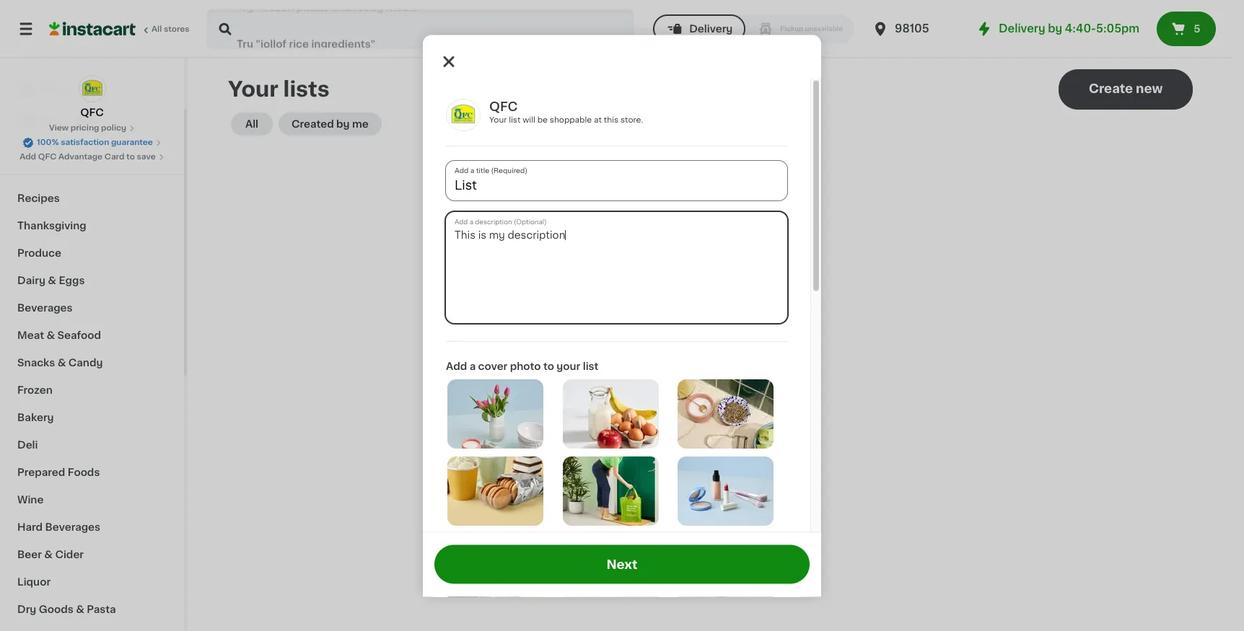 Task type: describe. For each thing, give the bounding box(es) containing it.
0 vertical spatial beverages
[[17, 303, 73, 313]]

0 horizontal spatial qfc logo image
[[78, 75, 106, 103]]

lists for lists
[[40, 142, 65, 152]]

liquor link
[[9, 569, 175, 596]]

created by me
[[292, 119, 369, 129]]

& left 'pasta'
[[76, 605, 84, 615]]

to for save
[[126, 153, 135, 161]]

add qfc advantage card to save
[[20, 153, 156, 161]]

store.
[[621, 116, 644, 123]]

created by me button
[[279, 113, 382, 136]]

created
[[292, 119, 334, 129]]

all stores link
[[49, 9, 191, 49]]

& for beer
[[44, 550, 53, 560]]

qfc link
[[78, 75, 106, 120]]

a bar of chocolate cut in half, a yellow pint of white ice cream, a green pint of white ice cream, an open pack of cookies, and a stack of ice cream sandwiches. image
[[448, 457, 544, 526]]

pressed powder, foundation, lip stick, and makeup brushes. image
[[678, 457, 774, 526]]

frozen
[[17, 386, 53, 396]]

lists link
[[9, 133, 175, 162]]

5 button
[[1158, 12, 1217, 46]]

saved
[[741, 316, 771, 326]]

snacks & candy link
[[9, 350, 175, 377]]

wine link
[[9, 487, 175, 514]]

prepared foods
[[17, 468, 100, 478]]

advantage
[[58, 153, 103, 161]]

recipes
[[17, 194, 60, 204]]

next
[[607, 559, 638, 571]]

me
[[352, 119, 369, 129]]

all for all stores
[[152, 25, 162, 33]]

frozen link
[[9, 377, 175, 404]]

add qfc advantage card to save link
[[20, 152, 165, 163]]

buy it again
[[40, 113, 102, 123]]

by for created
[[337, 119, 350, 129]]

shoppable
[[550, 116, 592, 123]]

all for all
[[245, 119, 259, 129]]

dry goods & pasta link
[[9, 596, 175, 624]]

100%
[[37, 139, 59, 147]]

thanksgiving link
[[9, 212, 175, 240]]

bakery
[[17, 413, 54, 423]]

list inside qfc your list will be shoppable at this store.
[[509, 116, 521, 123]]

stores
[[164, 25, 190, 33]]

cider
[[55, 550, 84, 560]]

qfc logo image inside list_add_items dialog
[[446, 98, 481, 131]]

qfc your list will be shoppable at this store.
[[490, 100, 644, 123]]

98105 button
[[872, 9, 959, 49]]

5:05pm
[[1097, 23, 1140, 34]]

pricing
[[71, 124, 99, 132]]

an shopper setting a bag of groceries down at someone's door. image
[[563, 457, 659, 526]]

This is my description text field
[[446, 212, 788, 323]]

dry goods & pasta
[[17, 605, 116, 615]]

delivery by 4:40-5:05pm link
[[976, 20, 1140, 38]]

liquor
[[17, 578, 51, 588]]

buy
[[40, 113, 61, 123]]

all stores
[[152, 25, 190, 33]]

pasta
[[87, 605, 116, 615]]

produce link
[[9, 240, 175, 267]]

dairy & eggs
[[17, 276, 85, 286]]

view pricing policy link
[[49, 123, 135, 134]]

recipes link
[[9, 185, 175, 212]]

dairy
[[17, 276, 45, 286]]

lists for lists you create will be saved here.
[[623, 316, 647, 326]]

eggs
[[59, 276, 85, 286]]

& for dairy
[[48, 276, 56, 286]]

here.
[[774, 316, 799, 326]]

again
[[73, 113, 102, 123]]

meat & seafood link
[[9, 322, 175, 350]]

& for meat
[[47, 331, 55, 341]]

add for add qfc advantage card to save
[[20, 153, 36, 161]]

be for qfc
[[538, 116, 548, 123]]

seafood
[[57, 331, 101, 341]]

add for add a cover photo to your list
[[446, 361, 467, 371]]

thanksgiving
[[17, 221, 86, 231]]

policy
[[101, 124, 126, 132]]

by for delivery
[[1049, 23, 1063, 34]]

deli
[[17, 440, 38, 451]]

service type group
[[654, 14, 855, 43]]

create new
[[1089, 83, 1164, 95]]

new
[[1137, 83, 1164, 95]]

it
[[63, 113, 71, 123]]



Task type: locate. For each thing, give the bounding box(es) containing it.
beverages link
[[9, 295, 175, 322]]

view pricing policy
[[49, 124, 126, 132]]

a small white vase of pink tulips, a stack of 3 white bowls, and a rolled napkin. image
[[448, 379, 544, 449]]

by
[[1049, 23, 1063, 34], [337, 119, 350, 129]]

1 horizontal spatial be
[[725, 316, 738, 326]]

1 horizontal spatial qfc logo image
[[446, 98, 481, 131]]

by left 'me'
[[337, 119, 350, 129]]

create
[[671, 316, 704, 326]]

instacart logo image
[[49, 20, 136, 38]]

& left eggs in the top of the page
[[48, 276, 56, 286]]

add left the a on the left of page
[[446, 361, 467, 371]]

0 vertical spatial list
[[509, 116, 521, 123]]

1 horizontal spatial list
[[583, 361, 599, 371]]

0 horizontal spatial all
[[152, 25, 162, 33]]

& right meat on the bottom
[[47, 331, 55, 341]]

create new button
[[1059, 69, 1194, 110]]

to down guarantee
[[126, 153, 135, 161]]

1 vertical spatial will
[[706, 316, 723, 326]]

0 horizontal spatial your
[[228, 79, 279, 100]]

0 horizontal spatial qfc
[[38, 153, 57, 161]]

&
[[48, 276, 56, 286], [47, 331, 55, 341], [58, 358, 66, 368], [44, 550, 53, 560], [76, 605, 84, 615]]

list left shoppable
[[509, 116, 521, 123]]

add
[[20, 153, 36, 161], [446, 361, 467, 371]]

beer & cider
[[17, 550, 84, 560]]

100% satisfaction guarantee button
[[22, 134, 162, 149]]

to left the your
[[544, 361, 555, 371]]

1 vertical spatial lists
[[623, 316, 647, 326]]

buy it again link
[[9, 104, 175, 133]]

1 vertical spatial all
[[245, 119, 259, 129]]

meat & seafood
[[17, 331, 101, 341]]

delivery inside button
[[690, 24, 733, 34]]

& left candy
[[58, 358, 66, 368]]

lists left you at right
[[623, 316, 647, 326]]

qfc inside add qfc advantage card to save link
[[38, 153, 57, 161]]

0 horizontal spatial delivery
[[690, 24, 733, 34]]

qfc for qfc
[[80, 108, 104, 118]]

all inside button
[[245, 119, 259, 129]]

lists
[[284, 79, 330, 100]]

& for snacks
[[58, 358, 66, 368]]

dry
[[17, 605, 36, 615]]

delivery for delivery
[[690, 24, 733, 34]]

save
[[137, 153, 156, 161]]

guarantee
[[111, 139, 153, 147]]

all left stores
[[152, 25, 162, 33]]

1 vertical spatial list
[[583, 361, 599, 371]]

qfc logo image
[[78, 75, 106, 103], [446, 98, 481, 131]]

your
[[557, 361, 581, 371]]

snacks
[[17, 358, 55, 368]]

deli link
[[9, 432, 175, 459]]

None search field
[[207, 9, 635, 49]]

photo
[[510, 361, 541, 371]]

shop link
[[9, 75, 175, 104]]

be left saved
[[725, 316, 738, 326]]

by inside the created by me button
[[337, 119, 350, 129]]

0 horizontal spatial list
[[509, 116, 521, 123]]

1 vertical spatial beverages
[[45, 523, 100, 533]]

0 vertical spatial add
[[20, 153, 36, 161]]

all down your lists
[[245, 119, 259, 129]]

all button
[[231, 113, 273, 136]]

by left 4:40-
[[1049, 23, 1063, 34]]

goods
[[39, 605, 73, 615]]

1 vertical spatial to
[[544, 361, 555, 371]]

create
[[1089, 83, 1134, 95]]

add up recipes
[[20, 153, 36, 161]]

1 horizontal spatial qfc
[[80, 108, 104, 118]]

Add a title (Required) text field
[[446, 160, 788, 200]]

candy
[[68, 358, 103, 368]]

meat
[[17, 331, 44, 341]]

1 horizontal spatial all
[[245, 119, 259, 129]]

bakery link
[[9, 404, 175, 432]]

will inside qfc your list will be shoppable at this store.
[[523, 116, 536, 123]]

0 vertical spatial all
[[152, 25, 162, 33]]

a bulb of garlic, a bowl of salt, a bowl of pepper, a bowl of cut celery. image
[[678, 379, 774, 449]]

next button
[[435, 546, 810, 585]]

delivery button
[[654, 14, 746, 43]]

will right create
[[706, 316, 723, 326]]

100% satisfaction guarantee
[[37, 139, 153, 147]]

qfc inside qfc your list will be shoppable at this store.
[[490, 100, 518, 112]]

a
[[470, 361, 476, 371]]

1 horizontal spatial by
[[1049, 23, 1063, 34]]

beer & cider link
[[9, 542, 175, 569]]

0 horizontal spatial lists
[[40, 142, 65, 152]]

satisfaction
[[61, 139, 109, 147]]

1 vertical spatial add
[[446, 361, 467, 371]]

lists down the view
[[40, 142, 65, 152]]

0 horizontal spatial to
[[126, 153, 135, 161]]

delivery for delivery by 4:40-5:05pm
[[999, 23, 1046, 34]]

prepared
[[17, 468, 65, 478]]

1 horizontal spatial lists
[[623, 316, 647, 326]]

at
[[594, 116, 602, 123]]

qfc for qfc your list will be shoppable at this store.
[[490, 100, 518, 112]]

by inside delivery by 4:40-5:05pm link
[[1049, 23, 1063, 34]]

0 vertical spatial to
[[126, 153, 135, 161]]

your lists
[[228, 79, 330, 100]]

98105
[[895, 23, 930, 34]]

list
[[509, 116, 521, 123], [583, 361, 599, 371]]

shop
[[40, 84, 67, 95]]

a keyboard, mouse, notebook, cup of pencils, wire cable. image
[[678, 534, 774, 604]]

5
[[1194, 24, 1201, 34]]

1 horizontal spatial your
[[490, 116, 507, 123]]

delivery by 4:40-5:05pm
[[999, 23, 1140, 34]]

your
[[228, 79, 279, 100], [490, 116, 507, 123]]

1 horizontal spatial will
[[706, 316, 723, 326]]

a woman sitting on a chair wearing headphones holding a drink in her hand with a small brown dog on the floor by her side. image
[[448, 534, 544, 604]]

1 horizontal spatial to
[[544, 361, 555, 371]]

1 horizontal spatial delivery
[[999, 23, 1046, 34]]

this
[[604, 116, 619, 123]]

be inside qfc your list will be shoppable at this store.
[[538, 116, 548, 123]]

0 horizontal spatial add
[[20, 153, 36, 161]]

will left shoppable
[[523, 116, 536, 123]]

& right the beer
[[44, 550, 53, 560]]

hard beverages
[[17, 523, 100, 533]]

hard
[[17, 523, 43, 533]]

cover
[[478, 361, 508, 371]]

0 vertical spatial will
[[523, 116, 536, 123]]

0 horizontal spatial be
[[538, 116, 548, 123]]

be left shoppable
[[538, 116, 548, 123]]

1 vertical spatial your
[[490, 116, 507, 123]]

1 horizontal spatial add
[[446, 361, 467, 371]]

snacks & candy
[[17, 358, 103, 368]]

1 vertical spatial by
[[337, 119, 350, 129]]

list_add_items dialog
[[423, 35, 822, 632]]

all
[[152, 25, 162, 33], [245, 119, 259, 129]]

will for qfc
[[523, 116, 536, 123]]

wine
[[17, 495, 44, 505]]

4:40-
[[1066, 23, 1097, 34]]

dairy & eggs link
[[9, 267, 175, 295]]

0 vertical spatial lists
[[40, 142, 65, 152]]

foods
[[68, 468, 100, 478]]

card
[[105, 153, 125, 161]]

be for lists
[[725, 316, 738, 326]]

you
[[650, 316, 669, 326]]

to inside list_add_items dialog
[[544, 361, 555, 371]]

view
[[49, 124, 69, 132]]

qfc
[[490, 100, 518, 112], [80, 108, 104, 118], [38, 153, 57, 161]]

delivery
[[999, 23, 1046, 34], [690, 24, 733, 34]]

0 vertical spatial be
[[538, 116, 548, 123]]

0 horizontal spatial by
[[337, 119, 350, 129]]

produce
[[17, 248, 61, 259]]

will for lists
[[706, 316, 723, 326]]

to for your
[[544, 361, 555, 371]]

beverages down dairy & eggs
[[17, 303, 73, 313]]

1 vertical spatial be
[[725, 316, 738, 326]]

0 vertical spatial your
[[228, 79, 279, 100]]

a jar of flour, a stick of sliced butter, 3 granny smith apples, a carton of 7 eggs. image
[[563, 534, 659, 604]]

add a cover photo to your list
[[446, 361, 599, 371]]

0 vertical spatial by
[[1049, 23, 1063, 34]]

an apple, a small pitcher of milk, a banana, and a carton of 6 eggs. image
[[563, 379, 659, 449]]

list right the your
[[583, 361, 599, 371]]

beer
[[17, 550, 42, 560]]

hard beverages link
[[9, 514, 175, 542]]

add inside dialog
[[446, 361, 467, 371]]

qfc inside qfc link
[[80, 108, 104, 118]]

beverages up cider
[[45, 523, 100, 533]]

your inside qfc your list will be shoppable at this store.
[[490, 116, 507, 123]]

0 horizontal spatial will
[[523, 116, 536, 123]]

lists you create will be saved here.
[[623, 316, 799, 326]]

2 horizontal spatial qfc
[[490, 100, 518, 112]]



Task type: vqa. For each thing, say whether or not it's contained in the screenshot.
Value within 'Great Value Purified Drinking Water 40 x 16.9 fl oz'
no



